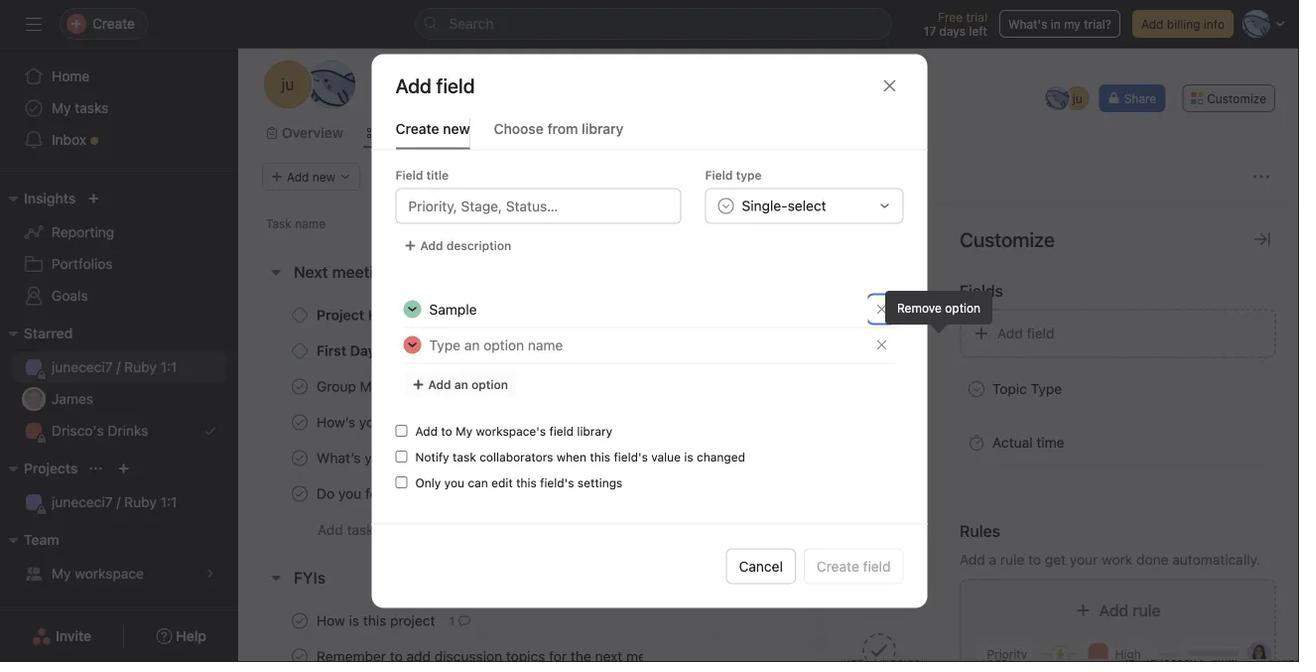 Task type: locate. For each thing, give the bounding box(es) containing it.
5 ruby anderson from the top
[[843, 451, 929, 465]]

days
[[940, 24, 966, 38]]

free trial 17 days left
[[924, 10, 988, 38]]

Priority, Stage, Status… text field
[[396, 188, 682, 224]]

3 completed image from the top
[[288, 446, 312, 470]]

1 horizontal spatial field's
[[614, 450, 648, 464]]

3 ruby anderson from the top
[[843, 380, 929, 394]]

/ inside projects element
[[117, 494, 121, 510]]

my left tasks
[[52, 100, 71, 116]]

1 vertical spatial field's
[[540, 476, 575, 490]]

collapse task list for this section image
[[268, 570, 284, 586]]

team
[[24, 532, 59, 548]]

1
[[449, 614, 455, 628]]

completed image for remember to add discussion topics for the next meeting text box
[[288, 645, 312, 662]]

0 vertical spatial completed milestone image
[[292, 307, 308, 323]]

today down add field at the right of the page
[[981, 344, 1015, 358]]

field inside button
[[864, 558, 891, 574]]

completed image inside "remember to add discussion topics for the next meeting" cell
[[288, 645, 312, 662]]

0 horizontal spatial to
[[441, 425, 453, 439]]

2 completed image from the top
[[288, 609, 312, 633]]

remember to add discussion topics for the next meeting cell
[[238, 639, 717, 662]]

1 vertical spatial completed image
[[288, 411, 312, 434]]

0 vertical spatial rule
[[1001, 552, 1025, 568]]

completed milestone image for completed milestone checkbox in first day! cell
[[292, 343, 308, 359]]

first day! cell
[[238, 333, 717, 369]]

2 anderson from the top
[[875, 344, 929, 358]]

1 completed milestone image from the top
[[292, 307, 308, 323]]

completed milestone checkbox inside the project kick-off! cell
[[292, 307, 308, 323]]

add inside 'button'
[[998, 325, 1024, 342]]

1:1 up drisco's drinks link
[[161, 359, 177, 375]]

1 completed image from the top
[[288, 375, 312, 399]]

0 horizontal spatial ju
[[282, 75, 294, 94]]

ra down in
[[1050, 91, 1066, 105]]

my up task
[[456, 425, 473, 439]]

completed milestone checkbox down next
[[292, 307, 308, 323]]

completed milestone image inside first day! cell
[[292, 343, 308, 359]]

remove
[[898, 301, 942, 315]]

ruby anderson
[[843, 308, 929, 322], [843, 344, 929, 358], [843, 380, 929, 394], [843, 416, 929, 430], [843, 451, 929, 465], [843, 487, 929, 501], [843, 614, 929, 628]]

row
[[238, 205, 1300, 241], [262, 240, 1300, 242], [238, 297, 1300, 334], [238, 333, 1300, 369], [238, 368, 1300, 405], [238, 440, 1300, 477], [238, 603, 1300, 640], [238, 639, 1300, 662]]

junececi7 / ruby 1:1 link up james
[[12, 352, 226, 383]]

ruby for the project kick-off! cell
[[843, 308, 871, 322]]

junececi7 / ruby 1:1
[[52, 359, 177, 375], [52, 494, 177, 510]]

1 completed milestone checkbox from the top
[[292, 307, 308, 323]]

0 vertical spatial this
[[590, 450, 611, 464]]

17
[[924, 24, 937, 38]]

projects element
[[0, 451, 238, 522]]

customize up fields
[[960, 227, 1055, 251]]

3 completed image from the top
[[288, 645, 312, 662]]

1 anderson from the top
[[875, 308, 929, 322]]

ruby anderson row
[[238, 404, 1300, 441], [238, 476, 1300, 512]]

1 vertical spatial completed milestone image
[[292, 343, 308, 359]]

ruby inside row
[[843, 614, 871, 628]]

junececi7 / ruby 1:1 up teams element
[[52, 494, 177, 510]]

2 vertical spatial my
[[52, 566, 71, 582]]

1 ruby anderson from the top
[[843, 308, 929, 322]]

1 horizontal spatial type
[[1031, 381, 1063, 397]]

add left a
[[960, 552, 986, 568]]

2 field from the left
[[706, 168, 733, 182]]

creation date for how's your workload? cell
[[972, 404, 1111, 441]]

1 vertical spatial remove option image
[[876, 339, 888, 351]]

1 completed image from the top
[[288, 482, 312, 506]]

this right edit
[[516, 476, 537, 490]]

junececi7
[[52, 359, 113, 375], [52, 494, 113, 510]]

create field button
[[804, 549, 904, 584]]

anderson inside header fyis tree grid
[[875, 614, 929, 628]]

created for created by
[[843, 216, 888, 230]]

add up high
[[1100, 601, 1129, 620]]

field inside 'button'
[[1027, 325, 1055, 342]]

header next meeting tree grid
[[238, 297, 1300, 548]]

this up the settings
[[590, 450, 611, 464]]

completed milestone checkbox for project kick-off! text field
[[292, 307, 308, 323]]

my
[[1065, 17, 1081, 31]]

add right add to my workspace's field library "option"
[[416, 425, 438, 439]]

0 vertical spatial field's
[[614, 450, 648, 464]]

ju up high
[[1126, 614, 1136, 628]]

add for add field
[[998, 325, 1024, 342]]

Do you feel like we can help you succeed in any manner right now? text field
[[313, 484, 645, 504]]

my inside global element
[[52, 100, 71, 116]]

0 vertical spatial to
[[441, 425, 453, 439]]

anderson for do you feel like we can help you succeed in any manner right now? cell
[[875, 487, 929, 501]]

0 vertical spatial completed checkbox
[[288, 411, 312, 434]]

field title
[[396, 168, 449, 182]]

1 horizontal spatial created
[[981, 216, 1026, 230]]

search
[[449, 15, 494, 32]]

0 vertical spatial ruby anderson row
[[238, 404, 1300, 441]]

1 type an option name field from the top
[[422, 293, 868, 326]]

in
[[1052, 17, 1061, 31]]

today inside header fyis tree grid
[[1257, 614, 1291, 628]]

today for what's your top priority this week? cell
[[981, 451, 1015, 465]]

library inside the create new tab panel
[[577, 425, 613, 439]]

only you can edit this field's settings
[[416, 476, 623, 490]]

1 vertical spatial topic
[[993, 381, 1028, 397]]

completed checkbox up fyis
[[288, 482, 312, 506]]

anderson for the project kick-off! cell
[[875, 308, 929, 322]]

customize down info
[[1208, 91, 1267, 105]]

created left by
[[843, 216, 888, 230]]

0 horizontal spatial topic type
[[725, 216, 786, 230]]

0 vertical spatial customize
[[1208, 91, 1267, 105]]

today for first day! cell
[[981, 344, 1015, 358]]

james
[[52, 391, 93, 407]]

0 horizontal spatial option
[[472, 378, 508, 392]]

add task…
[[318, 522, 385, 538]]

tab list
[[372, 118, 928, 151]]

today
[[981, 308, 1015, 322], [981, 344, 1015, 358], [981, 380, 1015, 394], [981, 451, 1015, 465], [1257, 614, 1291, 628]]

0 vertical spatial completed milestone checkbox
[[292, 307, 308, 323]]

my tasks
[[52, 100, 109, 116]]

junececi7 / ruby 1:1 link up teams element
[[12, 487, 226, 518]]

add left description
[[421, 239, 443, 253]]

0 vertical spatial 1:1
[[161, 359, 177, 375]]

type up creation date for how's your workload? cell at the bottom of the page
[[1031, 381, 1063, 397]]

goals link
[[12, 280, 226, 312]]

2 junececi7 from the top
[[52, 494, 113, 510]]

ruby anderson for what's your top priority this week? cell
[[843, 451, 929, 465]]

library
[[582, 120, 624, 137], [577, 425, 613, 439]]

create left new
[[396, 120, 440, 137]]

completed checkbox for group meeting with cohort 'text box'
[[288, 375, 312, 399]]

topic
[[725, 216, 755, 230], [993, 381, 1028, 397]]

choose
[[494, 120, 544, 137]]

/ up drisco's drinks link
[[117, 359, 121, 375]]

anderson for how's your workload? cell
[[875, 416, 929, 430]]

my inside teams element
[[52, 566, 71, 582]]

7 anderson from the top
[[875, 614, 929, 628]]

my inside the create new tab panel
[[456, 425, 473, 439]]

2 horizontal spatial field
[[1027, 325, 1055, 342]]

my
[[52, 100, 71, 116], [456, 425, 473, 439], [52, 566, 71, 582]]

0 vertical spatial topic type
[[725, 216, 786, 230]]

junececi7 / ruby 1:1 inside projects element
[[52, 494, 177, 510]]

4 ruby anderson from the top
[[843, 416, 929, 430]]

1 vertical spatial rule
[[1133, 601, 1162, 620]]

create inside button
[[817, 558, 860, 574]]

field's left value
[[614, 450, 648, 464]]

1 vertical spatial type an option name field
[[422, 328, 868, 362]]

topic type up creation date for how's your workload? cell at the bottom of the page
[[993, 381, 1063, 397]]

completed image inside how is this project "cell"
[[288, 609, 312, 633]]

search button
[[416, 8, 892, 40]]

create new
[[396, 120, 470, 137]]

0 horizontal spatial topic
[[725, 216, 755, 230]]

2 junececi7 / ruby 1:1 link from the top
[[12, 487, 226, 518]]

add a rule to get your work done automatically.
[[960, 552, 1261, 568]]

1 junececi7 from the top
[[52, 359, 113, 375]]

3 anderson from the top
[[875, 380, 929, 394]]

completed checkbox inside how is this project "cell"
[[288, 609, 312, 633]]

1 created from the left
[[843, 216, 888, 230]]

completed image inside what's your top priority this week? cell
[[288, 446, 312, 470]]

ju inside header fyis tree grid
[[1126, 614, 1136, 628]]

today down automatically.
[[1257, 614, 1291, 628]]

goals
[[52, 288, 88, 304]]

completed checkbox for do you feel like we can help you succeed in any manner right now? text field
[[288, 482, 312, 506]]

add an option
[[429, 378, 508, 392]]

None text field
[[369, 67, 553, 102]]

2 vertical spatial field
[[864, 558, 891, 574]]

junececi7 / ruby 1:1 link
[[12, 352, 226, 383], [12, 487, 226, 518]]

list link
[[367, 122, 407, 144]]

rule
[[1001, 552, 1025, 568], [1133, 601, 1162, 620]]

to inside the create new tab panel
[[441, 425, 453, 439]]

ruby anderson for group meeting with cohort cell
[[843, 380, 929, 394]]

1 horizontal spatial this
[[590, 450, 611, 464]]

2 ruby anderson row from the top
[[238, 476, 1300, 512]]

tab list containing create new
[[372, 118, 928, 151]]

1 horizontal spatial customize
[[1208, 91, 1267, 105]]

remove option
[[898, 301, 981, 315]]

1 vertical spatial 1:1
[[161, 494, 177, 510]]

add task… button
[[318, 519, 385, 541]]

/ up teams element
[[117, 494, 121, 510]]

0 vertical spatial remove option image
[[876, 303, 888, 315]]

topic type down single-
[[725, 216, 786, 230]]

type down single-
[[759, 216, 786, 230]]

Completed checkbox
[[288, 411, 312, 434], [288, 482, 312, 506]]

task
[[266, 216, 292, 230]]

0 horizontal spatial ra
[[321, 75, 342, 94]]

2 type an option name field from the top
[[422, 328, 868, 362]]

completed checkbox inside do you feel like we can help you succeed in any manner right now? cell
[[288, 482, 312, 506]]

1 vertical spatial to
[[1029, 552, 1042, 568]]

junececi7 / ruby 1:1 link inside projects element
[[12, 487, 226, 518]]

inbox link
[[12, 124, 226, 156]]

ruby inside projects element
[[124, 494, 157, 510]]

junececi7 / ruby 1:1 inside starred element
[[52, 359, 177, 375]]

tasks
[[75, 100, 109, 116]]

junececi7 down projects
[[52, 494, 113, 510]]

do you feel like we can help you succeed in any manner right now? cell
[[238, 476, 717, 512]]

rule up high
[[1133, 601, 1162, 620]]

1 junececi7 / ruby 1:1 from the top
[[52, 359, 177, 375]]

add for add rule
[[1100, 601, 1129, 620]]

anderson for first day! cell
[[875, 344, 929, 358]]

ruby anderson row down changed
[[238, 476, 1300, 512]]

4 anderson from the top
[[875, 416, 929, 430]]

0 vertical spatial completed image
[[288, 482, 312, 506]]

0 vertical spatial topic
[[725, 216, 755, 230]]

completed checkbox inside how's your workload? cell
[[288, 411, 312, 434]]

Completed milestone checkbox
[[292, 307, 308, 323], [292, 343, 308, 359]]

created left "on" on the top of the page
[[981, 216, 1026, 230]]

field's down 'when'
[[540, 476, 575, 490]]

completed milestone image left the first day! text field
[[292, 343, 308, 359]]

board
[[471, 125, 509, 141]]

what's
[[1009, 17, 1048, 31]]

topic down single-
[[725, 216, 755, 230]]

1 vertical spatial completed checkbox
[[288, 482, 312, 506]]

junececi7 / ruby 1:1 up james
[[52, 359, 177, 375]]

topic inside row
[[725, 216, 755, 230]]

1 vertical spatial this
[[516, 476, 537, 490]]

completed milestone checkbox left the first day! text field
[[292, 343, 308, 359]]

when
[[557, 450, 587, 464]]

completed image for the "how is this project" text field
[[288, 609, 312, 633]]

completed milestone checkbox inside first day! cell
[[292, 343, 308, 359]]

0 horizontal spatial type
[[759, 216, 786, 230]]

library right from
[[582, 120, 624, 137]]

remove option image down 2 fields
[[876, 339, 888, 351]]

notify task collaborators when this field's value is changed
[[416, 450, 746, 464]]

2 created from the left
[[981, 216, 1026, 230]]

ra up overview
[[321, 75, 342, 94]]

Add to My workspace's field library checkbox
[[396, 425, 408, 437]]

completed image
[[288, 482, 312, 506], [288, 609, 312, 633], [288, 645, 312, 662]]

junececi7 up james
[[52, 359, 113, 375]]

/ inside starred element
[[117, 359, 121, 375]]

0 vertical spatial junececi7 / ruby 1:1
[[52, 359, 177, 375]]

/
[[117, 359, 121, 375], [117, 494, 121, 510]]

completed checkbox for remember to add discussion topics for the next meeting text box
[[288, 645, 312, 662]]

0 vertical spatial junececi7
[[52, 359, 113, 375]]

1 completed checkbox from the top
[[288, 411, 312, 434]]

2 vertical spatial completed image
[[288, 446, 312, 470]]

add
[[1142, 17, 1164, 31], [421, 239, 443, 253], [998, 325, 1024, 342], [429, 378, 451, 392], [416, 425, 438, 439], [318, 522, 343, 538], [960, 552, 986, 568], [1100, 601, 1129, 620]]

completed image
[[288, 375, 312, 399], [288, 411, 312, 434], [288, 446, 312, 470]]

Remember to add discussion topics for the next meeting text field
[[313, 647, 645, 662]]

1 vertical spatial field
[[550, 425, 574, 439]]

completed checkbox left how's your workload? text field
[[288, 411, 312, 434]]

1 vertical spatial junececi7 / ruby 1:1 link
[[12, 487, 226, 518]]

1 completed checkbox from the top
[[288, 375, 312, 399]]

completed milestone image inside the project kick-off! cell
[[292, 307, 308, 323]]

ruby anderson for first day! cell
[[843, 344, 929, 358]]

create new tab panel
[[372, 151, 928, 608]]

ruby for group meeting with cohort cell
[[843, 380, 871, 394]]

inbox
[[52, 132, 86, 148]]

1 1:1 from the top
[[161, 359, 177, 375]]

add field button
[[960, 309, 1277, 359]]

remove option image
[[876, 303, 888, 315], [876, 339, 888, 351]]

completed image inside do you feel like we can help you succeed in any manner right now? cell
[[288, 482, 312, 506]]

ruby anderson inside row
[[843, 614, 929, 628]]

ju left share button in the top of the page
[[1073, 91, 1083, 105]]

today for group meeting with cohort cell
[[981, 380, 1015, 394]]

1 vertical spatial /
[[117, 494, 121, 510]]

1 horizontal spatial field
[[706, 168, 733, 182]]

0 vertical spatial completed image
[[288, 375, 312, 399]]

can
[[468, 476, 488, 490]]

completed milestone image
[[292, 307, 308, 323], [292, 343, 308, 359]]

changed
[[697, 450, 746, 464]]

add down fields
[[998, 325, 1024, 342]]

completed milestone image down next
[[292, 307, 308, 323]]

my for my workspace
[[52, 566, 71, 582]]

junececi7 inside starred element
[[52, 359, 113, 375]]

add inside button
[[318, 522, 343, 538]]

field
[[1027, 325, 1055, 342], [550, 425, 574, 439], [864, 558, 891, 574]]

2 ruby anderson from the top
[[843, 344, 929, 358]]

0 vertical spatial my
[[52, 100, 71, 116]]

1 remove option image from the top
[[876, 303, 888, 315]]

ju up overview link
[[282, 75, 294, 94]]

add left an
[[429, 378, 451, 392]]

1 vertical spatial ruby anderson row
[[238, 476, 1300, 512]]

1 horizontal spatial option
[[946, 301, 981, 315]]

6 ruby anderson from the top
[[843, 487, 929, 501]]

What's your top priority this week? text field
[[313, 448, 545, 468]]

0 vertical spatial junececi7 / ruby 1:1 link
[[12, 352, 226, 383]]

2 vertical spatial completed image
[[288, 645, 312, 662]]

0 horizontal spatial this
[[516, 476, 537, 490]]

7 ruby anderson from the top
[[843, 614, 929, 628]]

Completed checkbox
[[288, 375, 312, 399], [288, 446, 312, 470], [288, 609, 312, 633], [288, 645, 312, 662]]

2 completed milestone checkbox from the top
[[292, 343, 308, 359]]

0 vertical spatial option
[[946, 301, 981, 315]]

field left title
[[396, 168, 423, 182]]

insights button
[[0, 187, 76, 211]]

1 vertical spatial junececi7 / ruby 1:1
[[52, 494, 177, 510]]

0 vertical spatial /
[[117, 359, 121, 375]]

option down fields
[[946, 301, 981, 315]]

today up creation date for how's your workload? cell at the bottom of the page
[[981, 380, 1015, 394]]

settings
[[578, 476, 623, 490]]

remove option image right the 2 in the right of the page
[[876, 303, 888, 315]]

to up notify
[[441, 425, 453, 439]]

field left "type"
[[706, 168, 733, 182]]

to left get
[[1029, 552, 1042, 568]]

type an option name field for 2nd remove option image from the bottom of the the create new tab panel
[[422, 293, 868, 326]]

1 vertical spatial completed milestone checkbox
[[292, 343, 308, 359]]

create right cancel
[[817, 558, 860, 574]]

meeting
[[332, 263, 392, 282]]

my down team in the bottom of the page
[[52, 566, 71, 582]]

0 horizontal spatial create
[[396, 120, 440, 137]]

1 horizontal spatial topic
[[993, 381, 1028, 397]]

2 horizontal spatial ju
[[1126, 614, 1136, 628]]

1 / from the top
[[117, 359, 121, 375]]

1 horizontal spatial rule
[[1133, 601, 1162, 620]]

completed checkbox inside "remember to add discussion topics for the next meeting" cell
[[288, 645, 312, 662]]

topic type
[[725, 216, 786, 230], [993, 381, 1063, 397]]

what's your top priority this week? cell
[[238, 440, 717, 477]]

starred
[[24, 325, 73, 342]]

completed image inside group meeting with cohort cell
[[288, 375, 312, 399]]

1:1 up teams element
[[161, 494, 177, 510]]

rule right a
[[1001, 552, 1025, 568]]

2 junececi7 / ruby 1:1 from the top
[[52, 494, 177, 510]]

ruby anderson row up changed
[[238, 404, 1300, 441]]

1 vertical spatial junececi7
[[52, 494, 113, 510]]

field
[[396, 168, 423, 182], [706, 168, 733, 182]]

today down actual
[[981, 451, 1015, 465]]

3 completed checkbox from the top
[[288, 609, 312, 633]]

projects button
[[0, 457, 78, 481]]

drinks
[[108, 423, 148, 439]]

2 completed checkbox from the top
[[288, 446, 312, 470]]

completed checkbox inside group meeting with cohort cell
[[288, 375, 312, 399]]

1 vertical spatial option
[[472, 378, 508, 392]]

2 1:1 from the top
[[161, 494, 177, 510]]

rules
[[960, 522, 1001, 541]]

list
[[383, 125, 407, 141]]

1 vertical spatial topic type
[[993, 381, 1063, 397]]

name
[[295, 216, 326, 230]]

5 anderson from the top
[[875, 451, 929, 465]]

6 anderson from the top
[[875, 487, 929, 501]]

drisco's
[[52, 423, 104, 439]]

ruby anderson for how's your workload? cell
[[843, 416, 929, 430]]

1 horizontal spatial topic type
[[993, 381, 1063, 397]]

library up notify task collaborators when this field's value is changed
[[577, 425, 613, 439]]

1 vertical spatial my
[[456, 425, 473, 439]]

add left task…
[[318, 522, 343, 538]]

0 horizontal spatial created
[[843, 216, 888, 230]]

0 vertical spatial field
[[1027, 325, 1055, 342]]

customize button
[[1183, 84, 1276, 112]]

2 completed image from the top
[[288, 411, 312, 434]]

priority
[[988, 648, 1028, 661]]

0 horizontal spatial field's
[[540, 476, 575, 490]]

add to my workspace's field library
[[416, 425, 613, 439]]

ruby
[[843, 308, 871, 322], [843, 344, 871, 358], [124, 359, 157, 375], [843, 380, 871, 394], [843, 416, 871, 430], [843, 451, 871, 465], [843, 487, 871, 501], [124, 494, 157, 510], [843, 614, 871, 628]]

0 vertical spatial type an option name field
[[422, 293, 868, 326]]

4 completed checkbox from the top
[[288, 645, 312, 662]]

Project Kick-Off! text field
[[313, 305, 435, 325]]

ruby inside starred element
[[124, 359, 157, 375]]

First Day! text field
[[313, 341, 386, 361]]

completed milestone checkbox for the first day! text field
[[292, 343, 308, 359]]

completed image for how's your workload? text field
[[288, 411, 312, 434]]

add left billing
[[1142, 17, 1164, 31]]

left
[[970, 24, 988, 38]]

2 remove option image from the top
[[876, 339, 888, 351]]

add billing info button
[[1133, 10, 1234, 38]]

1 field from the left
[[396, 168, 423, 182]]

a
[[990, 552, 997, 568]]

create for create new
[[396, 120, 440, 137]]

1 vertical spatial library
[[577, 425, 613, 439]]

1 horizontal spatial field
[[864, 558, 891, 574]]

0 vertical spatial create
[[396, 120, 440, 137]]

1 vertical spatial create
[[817, 558, 860, 574]]

1 horizontal spatial create
[[817, 558, 860, 574]]

field's for value
[[614, 450, 648, 464]]

field for field title
[[396, 168, 423, 182]]

0 horizontal spatial customize
[[960, 227, 1055, 251]]

completed checkbox inside what's your top priority this week? cell
[[288, 446, 312, 470]]

0 horizontal spatial field
[[396, 168, 423, 182]]

Type an option name field
[[422, 293, 868, 326], [422, 328, 868, 362]]

trial?
[[1085, 17, 1112, 31]]

1 ruby anderson row from the top
[[238, 404, 1300, 441]]

by
[[891, 216, 905, 230]]

timeline link
[[533, 122, 605, 144]]

completed image inside how's your workload? cell
[[288, 411, 312, 434]]

today down fields
[[981, 308, 1015, 322]]

1 vertical spatial type
[[1031, 381, 1063, 397]]

insights element
[[0, 181, 238, 316]]

1 horizontal spatial ju
[[1073, 91, 1083, 105]]

how is this project cell
[[238, 603, 717, 640]]

2 / from the top
[[117, 494, 121, 510]]

add field
[[396, 74, 475, 97]]

2 completed milestone image from the top
[[292, 343, 308, 359]]

1 vertical spatial completed image
[[288, 609, 312, 633]]

trial
[[967, 10, 988, 24]]

topic up creation date for how's your workload? cell at the bottom of the page
[[993, 381, 1028, 397]]

2 completed checkbox from the top
[[288, 482, 312, 506]]

option right an
[[472, 378, 508, 392]]



Task type: vqa. For each thing, say whether or not it's contained in the screenshot.
library inside Create new tab panel
yes



Task type: describe. For each thing, give the bounding box(es) containing it.
2
[[859, 299, 866, 313]]

completed checkbox for the "how is this project" text field
[[288, 609, 312, 633]]

ruby for first day! cell
[[843, 344, 871, 358]]

junececi7 inside projects element
[[52, 494, 113, 510]]

anderson for group meeting with cohort cell
[[875, 380, 929, 394]]

my workspace
[[52, 566, 144, 582]]

1 horizontal spatial to
[[1029, 552, 1042, 568]]

Notify task collaborators when this field's value is changed checkbox
[[396, 451, 408, 463]]

share
[[1125, 91, 1157, 105]]

ja
[[27, 392, 40, 406]]

notify
[[416, 450, 450, 464]]

this for when
[[590, 450, 611, 464]]

creation date for do you feel like we can help you succeed in any manner right now? cell
[[972, 476, 1111, 512]]

due
[[1257, 216, 1280, 230]]

next meeting button
[[294, 254, 392, 290]]

completed checkbox for what's your top priority this week? text field
[[288, 446, 312, 470]]

ruby for what's your top priority this week? cell
[[843, 451, 871, 465]]

1:1 inside starred element
[[161, 359, 177, 375]]

add for add task…
[[318, 522, 343, 538]]

add for add description
[[421, 239, 443, 253]]

teams element
[[0, 522, 238, 594]]

task…
[[347, 522, 385, 538]]

add description
[[421, 239, 512, 253]]

create field
[[817, 558, 891, 574]]

today for the project kick-off! cell
[[981, 308, 1015, 322]]

actual time
[[993, 434, 1065, 451]]

created by
[[843, 216, 905, 230]]

timeline
[[549, 125, 605, 141]]

row containing 1
[[238, 603, 1300, 640]]

anderson for how is this project "cell"
[[875, 614, 929, 628]]

1:1 inside projects element
[[161, 494, 177, 510]]

task
[[453, 450, 477, 464]]

home link
[[12, 61, 226, 92]]

your
[[1070, 552, 1099, 568]]

ruby for how's your workload? cell
[[843, 416, 871, 430]]

starred element
[[0, 316, 238, 451]]

Only you can edit this field's settings checkbox
[[396, 477, 408, 489]]

my tasks link
[[12, 92, 226, 124]]

customize inside dropdown button
[[1208, 91, 1267, 105]]

value
[[652, 450, 681, 464]]

0 horizontal spatial field
[[550, 425, 574, 439]]

1 horizontal spatial ra
[[1050, 91, 1066, 105]]

cancel
[[739, 558, 783, 574]]

share button
[[1100, 84, 1166, 112]]

close details image
[[1255, 231, 1271, 247]]

choose from library
[[494, 120, 624, 137]]

task name
[[266, 216, 326, 230]]

header fyis tree grid
[[238, 603, 1300, 662]]

reporting link
[[12, 216, 226, 248]]

add rule
[[1100, 601, 1162, 620]]

field for add field
[[1027, 325, 1055, 342]]

anderson for what's your top priority this week? cell
[[875, 451, 929, 465]]

option inside button
[[472, 378, 508, 392]]

board link
[[455, 122, 509, 144]]

search list box
[[416, 8, 892, 40]]

add for add to my workspace's field library
[[416, 425, 438, 439]]

create for create field
[[817, 558, 860, 574]]

add field
[[998, 325, 1055, 342]]

an
[[455, 378, 469, 392]]

cancel button
[[726, 549, 796, 584]]

0 horizontal spatial rule
[[1001, 552, 1025, 568]]

ruby anderson for do you feel like we can help you succeed in any manner right now? cell
[[843, 487, 929, 501]]

fields
[[960, 282, 1004, 300]]

How's your workload? text field
[[313, 413, 463, 432]]

invite button
[[19, 619, 104, 654]]

insights
[[24, 190, 76, 207]]

completed milestone image for completed milestone checkbox inside the the project kick-off! cell
[[292, 307, 308, 323]]

type an option name field for 1st remove option image from the bottom
[[422, 328, 868, 362]]

field's for settings
[[540, 476, 575, 490]]

how's your workload? cell
[[238, 404, 717, 441]]

0 vertical spatial library
[[582, 120, 624, 137]]

group meeting with cohort cell
[[238, 368, 717, 405]]

only
[[416, 476, 441, 490]]

single-select
[[742, 198, 827, 214]]

done
[[1137, 552, 1169, 568]]

ruby for how is this project "cell"
[[843, 614, 871, 628]]

add for add billing info
[[1142, 17, 1164, 31]]

this for edit
[[516, 476, 537, 490]]

topic type inside row
[[725, 216, 786, 230]]

free
[[939, 10, 963, 24]]

overview
[[282, 125, 343, 141]]

is
[[685, 450, 694, 464]]

add for add an option
[[429, 378, 451, 392]]

dat
[[1283, 216, 1300, 230]]

Group Meeting with cohort text field
[[313, 377, 494, 397]]

global element
[[0, 49, 238, 168]]

drisco's drinks link
[[12, 415, 226, 447]]

field for field type
[[706, 168, 733, 182]]

completed checkbox for how's your workload? text field
[[288, 411, 312, 434]]

fyis
[[294, 569, 326, 587]]

How is this project text field
[[313, 611, 441, 631]]

junececi7@gmail.com
[[1147, 614, 1269, 628]]

my for my tasks
[[52, 100, 71, 116]]

created on
[[981, 216, 1043, 230]]

single-select button
[[706, 188, 904, 224]]

add for add a rule to get your work done automatically.
[[960, 552, 986, 568]]

ruby anderson for how is this project "cell"
[[843, 614, 929, 628]]

project kick-off! cell
[[238, 297, 717, 334]]

due dat
[[1257, 216, 1300, 230]]

ruby anderson for the project kick-off! cell
[[843, 308, 929, 322]]

completed image for do you feel like we can help you succeed in any manner right now? text field
[[288, 482, 312, 506]]

1 junececi7 / ruby 1:1 link from the top
[[12, 352, 226, 383]]

you
[[445, 476, 465, 490]]

completed image for what's your top priority this week? text field
[[288, 446, 312, 470]]

collaborators
[[480, 450, 554, 464]]

portfolios
[[52, 256, 113, 272]]

row containing task name
[[238, 205, 1300, 241]]

created for created on
[[981, 216, 1026, 230]]

what's in my trial? button
[[1000, 10, 1121, 38]]

from
[[548, 120, 579, 137]]

ruby for do you feel like we can help you succeed in any manner right now? cell
[[843, 487, 871, 501]]

starred button
[[0, 322, 73, 346]]

workspace
[[75, 566, 144, 582]]

projects
[[24, 460, 78, 477]]

0 vertical spatial type
[[759, 216, 786, 230]]

on
[[1029, 216, 1043, 230]]

title
[[427, 168, 449, 182]]

my workspace link
[[12, 558, 226, 590]]

1 vertical spatial customize
[[960, 227, 1055, 251]]

get
[[1046, 552, 1067, 568]]

fields
[[870, 299, 900, 313]]

team button
[[0, 528, 59, 552]]

work
[[1102, 552, 1133, 568]]

hide sidebar image
[[26, 16, 42, 32]]

add task… row
[[238, 511, 1300, 548]]

home
[[52, 68, 90, 84]]

overview link
[[266, 122, 343, 144]]

completed image for group meeting with cohort 'text box'
[[288, 375, 312, 399]]

add description button
[[396, 232, 521, 260]]

portfolios link
[[12, 248, 226, 280]]

close this dialog image
[[882, 78, 898, 94]]

edit
[[492, 476, 513, 490]]

1 button
[[445, 611, 475, 631]]

high
[[1116, 648, 1142, 661]]

add field dialog
[[372, 54, 928, 608]]

automatically.
[[1173, 552, 1261, 568]]

field for create field
[[864, 558, 891, 574]]

collapse task list for this section image
[[268, 264, 284, 280]]

2 fields
[[859, 299, 900, 313]]



